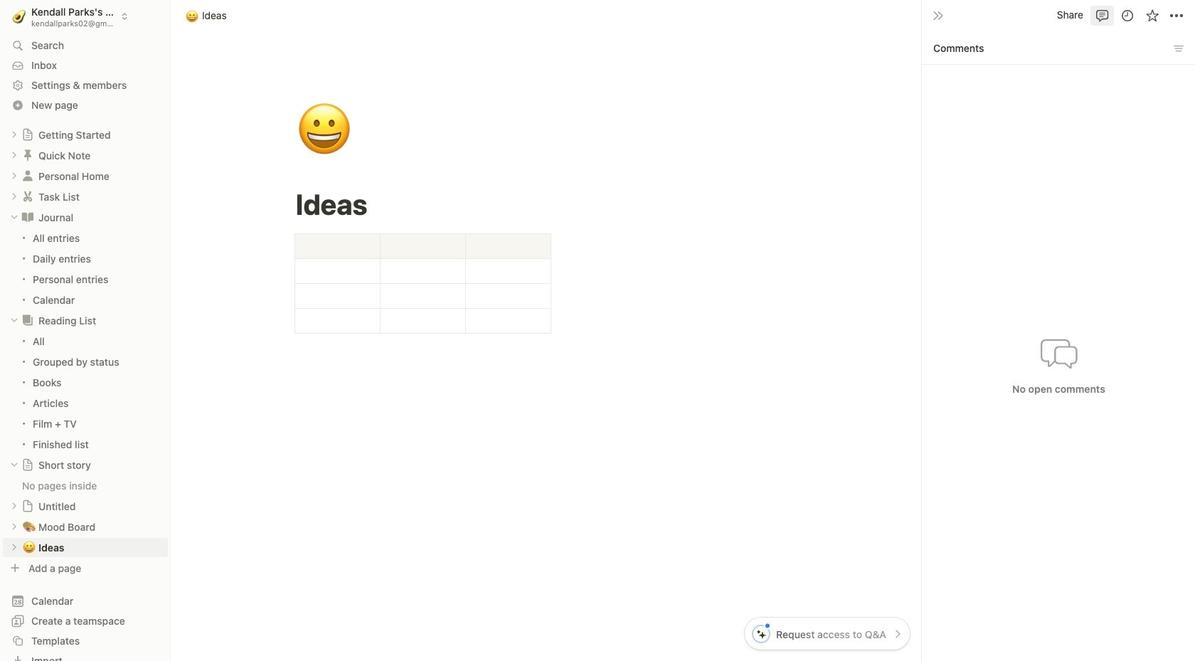 Task type: vqa. For each thing, say whether or not it's contained in the screenshot.
T image
no



Task type: describe. For each thing, give the bounding box(es) containing it.
favorite image
[[1146, 8, 1160, 22]]

close sidebar image
[[933, 10, 944, 21]]

😀 image
[[23, 539, 36, 555]]

0 horizontal spatial 😀 image
[[186, 7, 199, 24]]

🥑 image
[[12, 7, 26, 25]]

open image for 😀 icon
[[10, 543, 19, 552]]

4 open image from the top
[[10, 502, 19, 511]]

2 open image from the top
[[10, 172, 19, 180]]

1 open image from the top
[[10, 151, 19, 160]]

1 open image from the top
[[10, 130, 19, 139]]



Task type: locate. For each thing, give the bounding box(es) containing it.
group for first close image from the top of the page
[[0, 228, 171, 310]]

1 vertical spatial open image
[[10, 523, 19, 531]]

1 vertical spatial 😀 image
[[296, 94, 352, 167]]

2 close image from the top
[[10, 461, 19, 469]]

1 vertical spatial group
[[0, 331, 171, 455]]

0 vertical spatial 😀 image
[[186, 7, 199, 24]]

0 vertical spatial close image
[[10, 213, 19, 222]]

1 horizontal spatial 😀 image
[[296, 94, 352, 167]]

3 open image from the top
[[10, 192, 19, 201]]

0 vertical spatial group
[[0, 228, 171, 310]]

2 vertical spatial open image
[[10, 543, 19, 552]]

close image
[[10, 316, 19, 325]]

change page icon image
[[21, 128, 34, 141], [21, 148, 35, 163], [21, 169, 35, 183], [21, 190, 35, 204], [21, 210, 35, 224], [21, 313, 35, 328], [21, 459, 34, 471], [21, 500, 34, 513]]

group
[[0, 228, 171, 310], [0, 331, 171, 455]]

2 open image from the top
[[10, 523, 19, 531]]

open image for 🎨 image
[[10, 523, 19, 531]]

1 vertical spatial close image
[[10, 461, 19, 469]]

comments image
[[1096, 8, 1110, 22]]

🎨 image
[[23, 518, 36, 535]]

group for close icon
[[0, 331, 171, 455]]

updates image
[[1121, 8, 1135, 22]]

open image
[[10, 130, 19, 139], [10, 523, 19, 531], [10, 543, 19, 552]]

1 group from the top
[[0, 228, 171, 310]]

😀 image
[[186, 7, 199, 24], [296, 94, 352, 167]]

1 close image from the top
[[10, 213, 19, 222]]

open image
[[10, 151, 19, 160], [10, 172, 19, 180], [10, 192, 19, 201], [10, 502, 19, 511]]

2 group from the top
[[0, 331, 171, 455]]

3 open image from the top
[[10, 543, 19, 552]]

0 vertical spatial open image
[[10, 130, 19, 139]]

close image
[[10, 213, 19, 222], [10, 461, 19, 469]]



